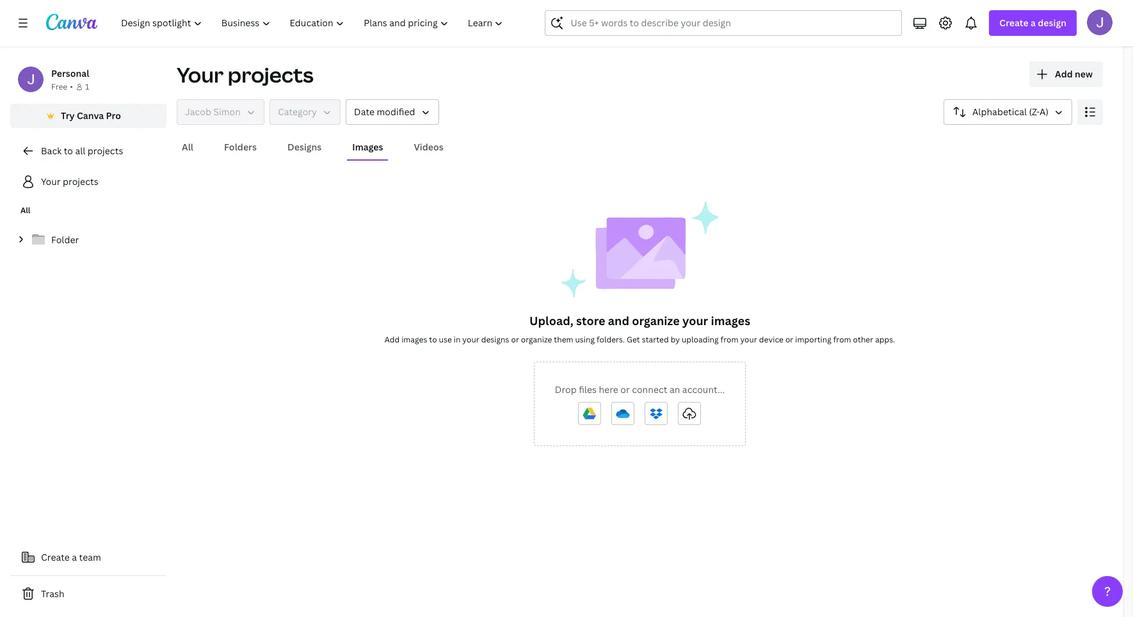 Task type: vqa. For each thing, say whether or not it's contained in the screenshot.
modified
yes



Task type: locate. For each thing, give the bounding box(es) containing it.
projects
[[228, 61, 314, 88], [88, 145, 123, 157], [63, 175, 98, 188]]

to left use
[[429, 334, 437, 345]]

images up uploading
[[711, 313, 750, 328]]

1 vertical spatial projects
[[88, 145, 123, 157]]

to
[[64, 145, 73, 157], [429, 334, 437, 345]]

designs
[[288, 141, 322, 153]]

0 horizontal spatial from
[[721, 334, 739, 345]]

or right designs
[[511, 334, 519, 345]]

images
[[711, 313, 750, 328], [402, 334, 427, 345]]

folder
[[51, 234, 79, 246]]

create left the design
[[1000, 17, 1029, 29]]

organize down upload,
[[521, 334, 552, 345]]

create a team
[[41, 551, 101, 563]]

1 horizontal spatial create
[[1000, 17, 1029, 29]]

to left all
[[64, 145, 73, 157]]

add inside dropdown button
[[1055, 68, 1073, 80]]

upload, store and organize your images add images to use in your designs or organize them using folders. get started by uploading from your device or importing from other apps.
[[385, 313, 895, 345]]

1 vertical spatial organize
[[521, 334, 552, 345]]

designs button
[[282, 135, 327, 159]]

1 from from the left
[[721, 334, 739, 345]]

a inside dropdown button
[[1031, 17, 1036, 29]]

create for create a team
[[41, 551, 70, 563]]

1 horizontal spatial to
[[429, 334, 437, 345]]

organize up the started
[[632, 313, 680, 328]]

all
[[182, 141, 193, 153], [20, 205, 30, 216]]

1 vertical spatial create
[[41, 551, 70, 563]]

images left use
[[402, 334, 427, 345]]

add
[[1055, 68, 1073, 80], [385, 334, 400, 345]]

1 horizontal spatial your
[[682, 313, 708, 328]]

get
[[627, 334, 640, 345]]

folders
[[224, 141, 257, 153]]

2 horizontal spatial or
[[786, 334, 793, 345]]

1 vertical spatial add
[[385, 334, 400, 345]]

add left new at right
[[1055, 68, 1073, 80]]

free
[[51, 81, 67, 92]]

create left "team"
[[41, 551, 70, 563]]

0 horizontal spatial a
[[72, 551, 77, 563]]

your
[[177, 61, 224, 88], [41, 175, 61, 188]]

modified
[[377, 106, 415, 118]]

files
[[579, 384, 597, 396]]

(z-
[[1029, 106, 1040, 118]]

0 vertical spatial all
[[182, 141, 193, 153]]

your left the device
[[740, 334, 757, 345]]

videos button
[[409, 135, 449, 159]]

1 vertical spatial images
[[402, 334, 427, 345]]

a inside "button"
[[72, 551, 77, 563]]

using
[[575, 334, 595, 345]]

create
[[1000, 17, 1029, 29], [41, 551, 70, 563]]

1 horizontal spatial a
[[1031, 17, 1036, 29]]

create a design button
[[989, 10, 1077, 36]]

1 vertical spatial a
[[72, 551, 77, 563]]

create inside create a design dropdown button
[[1000, 17, 1029, 29]]

1 vertical spatial to
[[429, 334, 437, 345]]

from left other
[[833, 334, 851, 345]]

other
[[853, 334, 873, 345]]

0 horizontal spatial to
[[64, 145, 73, 157]]

2 from from the left
[[833, 334, 851, 345]]

add left use
[[385, 334, 400, 345]]

your
[[682, 313, 708, 328], [462, 334, 479, 345], [740, 334, 757, 345]]

Search search field
[[571, 11, 877, 35]]

from right uploading
[[721, 334, 739, 345]]

0 horizontal spatial your projects
[[41, 175, 98, 188]]

1 horizontal spatial all
[[182, 141, 193, 153]]

organize
[[632, 313, 680, 328], [521, 334, 552, 345]]

0 horizontal spatial your
[[41, 175, 61, 188]]

a)
[[1040, 106, 1049, 118]]

alphabetical (z-a)
[[973, 106, 1049, 118]]

1 vertical spatial your
[[41, 175, 61, 188]]

try
[[61, 109, 75, 122]]

folders.
[[597, 334, 625, 345]]

projects right all
[[88, 145, 123, 157]]

0 horizontal spatial create
[[41, 551, 70, 563]]

a
[[1031, 17, 1036, 29], [72, 551, 77, 563]]

from
[[721, 334, 739, 345], [833, 334, 851, 345]]

create inside create a team "button"
[[41, 551, 70, 563]]

a left the design
[[1031, 17, 1036, 29]]

your up uploading
[[682, 313, 708, 328]]

0 horizontal spatial all
[[20, 205, 30, 216]]

2 vertical spatial projects
[[63, 175, 98, 188]]

0 horizontal spatial organize
[[521, 334, 552, 345]]

1 horizontal spatial add
[[1055, 68, 1073, 80]]

0 vertical spatial create
[[1000, 17, 1029, 29]]

1 vertical spatial all
[[20, 205, 30, 216]]

0 vertical spatial a
[[1031, 17, 1036, 29]]

0 vertical spatial projects
[[228, 61, 314, 88]]

jacob
[[185, 106, 211, 118]]

or
[[511, 334, 519, 345], [786, 334, 793, 345], [621, 384, 630, 396]]

pro
[[106, 109, 121, 122]]

trash
[[41, 588, 64, 600]]

add inside upload, store and organize your images add images to use in your designs or organize them using folders. get started by uploading from your device or importing from other apps.
[[385, 334, 400, 345]]

connect
[[632, 384, 667, 396]]

1 horizontal spatial from
[[833, 334, 851, 345]]

0 vertical spatial add
[[1055, 68, 1073, 80]]

back to all projects
[[41, 145, 123, 157]]

1 horizontal spatial organize
[[632, 313, 680, 328]]

projects down all
[[63, 175, 98, 188]]

your down back
[[41, 175, 61, 188]]

a left "team"
[[72, 551, 77, 563]]

or right here
[[621, 384, 630, 396]]

1 horizontal spatial your projects
[[177, 61, 314, 88]]

your projects up simon
[[177, 61, 314, 88]]

design
[[1038, 17, 1067, 29]]

projects up "category"
[[228, 61, 314, 88]]

jacob simon
[[185, 106, 241, 118]]

device
[[759, 334, 784, 345]]

your projects down all
[[41, 175, 98, 188]]

free •
[[51, 81, 73, 92]]

your right in
[[462, 334, 479, 345]]

trash link
[[10, 581, 166, 607]]

•
[[70, 81, 73, 92]]

1 horizontal spatial images
[[711, 313, 750, 328]]

your projects
[[177, 61, 314, 88], [41, 175, 98, 188]]

0 vertical spatial images
[[711, 313, 750, 328]]

None search field
[[545, 10, 902, 36]]

0 vertical spatial organize
[[632, 313, 680, 328]]

0 vertical spatial your
[[177, 61, 224, 88]]

or right the device
[[786, 334, 793, 345]]

create a design
[[1000, 17, 1067, 29]]

0 vertical spatial to
[[64, 145, 73, 157]]

canva
[[77, 109, 104, 122]]

your up the "jacob"
[[177, 61, 224, 88]]

Owner button
[[177, 99, 264, 125]]

add new button
[[1030, 61, 1103, 87]]

date modified
[[354, 106, 415, 118]]

designs
[[481, 334, 509, 345]]

0 horizontal spatial add
[[385, 334, 400, 345]]

1 vertical spatial your projects
[[41, 175, 98, 188]]

0 vertical spatial your projects
[[177, 61, 314, 88]]



Task type: describe. For each thing, give the bounding box(es) containing it.
by
[[671, 334, 680, 345]]

create a team button
[[10, 545, 166, 570]]

simon
[[213, 106, 241, 118]]

a for team
[[72, 551, 77, 563]]

try canva pro button
[[10, 104, 166, 128]]

folder link
[[10, 227, 166, 254]]

personal
[[51, 67, 89, 79]]

0 horizontal spatial your
[[462, 334, 479, 345]]

importing
[[795, 334, 832, 345]]

2 horizontal spatial your
[[740, 334, 757, 345]]

images
[[352, 141, 383, 153]]

them
[[554, 334, 573, 345]]

new
[[1075, 68, 1093, 80]]

all inside 'button'
[[182, 141, 193, 153]]

projects inside your projects link
[[63, 175, 98, 188]]

in
[[454, 334, 461, 345]]

back
[[41, 145, 62, 157]]

1
[[85, 81, 89, 92]]

an
[[670, 384, 680, 396]]

all
[[75, 145, 85, 157]]

your projects link
[[10, 169, 166, 195]]

alphabetical
[[973, 106, 1027, 118]]

back to all projects link
[[10, 138, 166, 164]]

projects inside back to all projects link
[[88, 145, 123, 157]]

date
[[354, 106, 375, 118]]

a for design
[[1031, 17, 1036, 29]]

apps.
[[875, 334, 895, 345]]

drop
[[555, 384, 577, 396]]

drop files here or connect an account...
[[555, 384, 725, 396]]

Category button
[[269, 99, 341, 125]]

top level navigation element
[[113, 10, 514, 36]]

upload,
[[529, 313, 574, 328]]

create for create a design
[[1000, 17, 1029, 29]]

and
[[608, 313, 629, 328]]

category
[[278, 106, 317, 118]]

to inside upload, store and organize your images add images to use in your designs or organize them using folders. get started by uploading from your device or importing from other apps.
[[429, 334, 437, 345]]

started
[[642, 334, 669, 345]]

account...
[[682, 384, 725, 396]]

uploading
[[682, 334, 719, 345]]

0 horizontal spatial images
[[402, 334, 427, 345]]

add new
[[1055, 68, 1093, 80]]

use
[[439, 334, 452, 345]]

here
[[599, 384, 618, 396]]

Date modified button
[[346, 99, 439, 125]]

team
[[79, 551, 101, 563]]

Sort by button
[[944, 99, 1072, 125]]

folders button
[[219, 135, 262, 159]]

store
[[576, 313, 605, 328]]

1 horizontal spatial or
[[621, 384, 630, 396]]

try canva pro
[[61, 109, 121, 122]]

all button
[[177, 135, 199, 159]]

1 horizontal spatial your
[[177, 61, 224, 88]]

images button
[[347, 135, 388, 159]]

videos
[[414, 141, 444, 153]]

jacob simon image
[[1087, 10, 1113, 35]]

0 horizontal spatial or
[[511, 334, 519, 345]]



